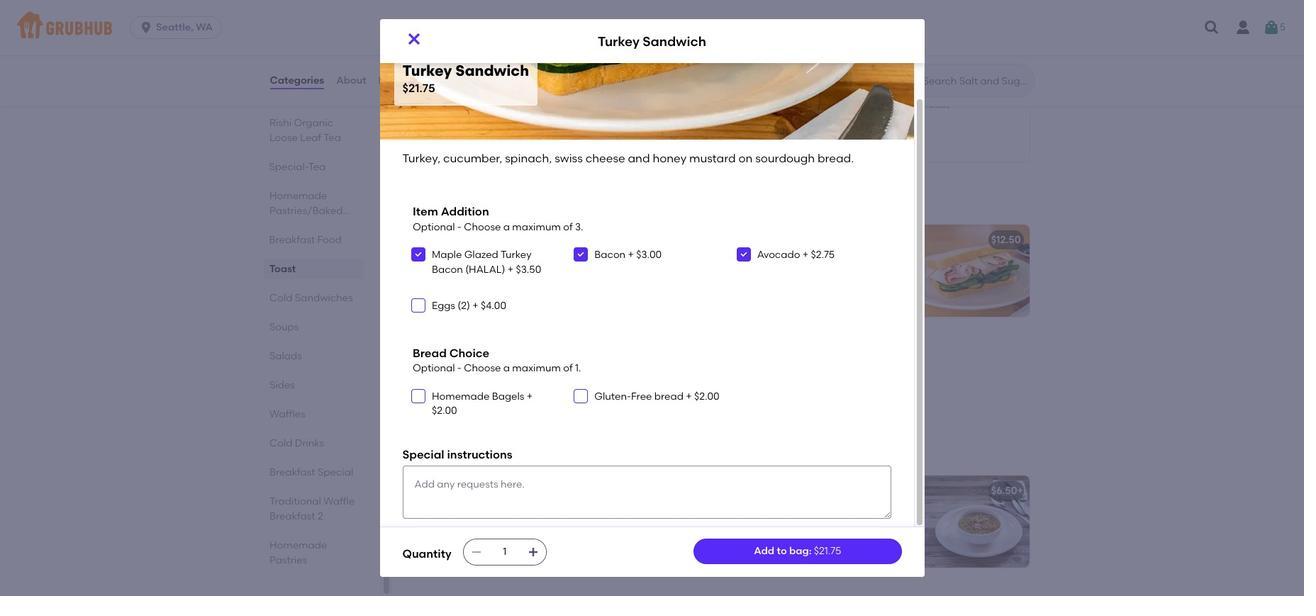 Task type: vqa. For each thing, say whether or not it's contained in the screenshot.
Choice the -
yes



Task type: describe. For each thing, give the bounding box(es) containing it.
0 vertical spatial swiss
[[555, 152, 583, 165]]

homemade for homemade pastries
[[269, 540, 327, 552]]

0 horizontal spatial soups
[[269, 321, 299, 333]]

traditional
[[269, 496, 321, 508]]

cinnamon toast
[[732, 79, 811, 91]]

loose
[[269, 132, 298, 144]]

breakfast special
[[269, 467, 353, 479]]

1 horizontal spatial with
[[517, 505, 537, 517]]

1 horizontal spatial honey
[[790, 268, 820, 280]]

reviews
[[378, 74, 418, 86]]

homemade hummus served on pita bread with homemade pesto sauce, spinach, cucumbers and tomatoes. a wonderful and filling vegetarian delight!
[[414, 358, 665, 399]]

1 horizontal spatial special
[[403, 448, 444, 462]]

hummus
[[414, 338, 457, 350]]

categories button
[[269, 55, 325, 106]]

0 vertical spatial cold
[[403, 191, 438, 209]]

special-tea
[[269, 161, 326, 173]]

delight!
[[629, 387, 665, 399]]

0 vertical spatial sandwiches
[[442, 191, 532, 209]]

homemade date jam and goat cheese on pullman toast button
[[723, 0, 1030, 57]]

apple
[[474, 15, 502, 27]]

toast inside homemade apple butter and goat cheese on pullman toast
[[414, 29, 440, 41]]

svg image left 5 button at the right of page
[[1204, 19, 1221, 36]]

served
[[518, 358, 550, 370]]

goat inside homemade mixed berry jam and goat cheese on pullman toast
[[414, 113, 437, 125]]

blt sandwich
[[414, 234, 482, 246]]

main navigation navigation
[[0, 0, 1305, 55]]

pita
[[567, 358, 586, 370]]

goat for jam
[[859, 15, 882, 27]]

tomato
[[453, 505, 489, 517]]

+ $3.50
[[505, 264, 541, 276]]

cinnamon
[[732, 79, 783, 91]]

0 horizontal spatial with
[[474, 79, 494, 91]]

choice
[[449, 347, 490, 360]]

maple
[[432, 249, 462, 261]]

$12.50
[[991, 234, 1021, 246]]

and inside homemade mixed berry jam and goat cheese on pullman toast
[[554, 99, 573, 111]]

wonderful
[[475, 387, 523, 399]]

1 vertical spatial tea
[[308, 161, 326, 173]]

soup
[[491, 505, 514, 517]]

0 vertical spatial spices
[[539, 505, 570, 517]]

$2.00 inside homemade bagels + $2.00
[[432, 405, 457, 417]]

1 vertical spatial turkey sandwich
[[732, 234, 814, 246]]

cream
[[594, 505, 625, 517]]

2
[[317, 511, 323, 523]]

(halal)
[[465, 264, 505, 276]]

hummus
[[474, 358, 516, 370]]

+ inside homemade bagels + $2.00
[[527, 391, 533, 403]]

homemade for homemade mixed berry jam and goat cheese on pullman toast
[[414, 99, 472, 111]]

filling
[[547, 387, 572, 399]]

1 vertical spatial cold sandwiches
[[269, 292, 353, 304]]

maximum for choice
[[512, 363, 561, 375]]

2 breakfast from the top
[[269, 467, 315, 479]]

berry
[[506, 99, 531, 111]]

bagels
[[492, 391, 524, 403]]

organic
[[294, 117, 333, 129]]

mayo
[[551, 254, 578, 266]]

turkey sandwich $21.75
[[403, 62, 529, 95]]

mixed
[[414, 79, 443, 91]]

- for addition
[[457, 221, 462, 233]]

waffles
[[269, 409, 305, 421]]

bacon,
[[414, 254, 448, 266]]

homemade bagels + $2.00
[[432, 391, 533, 417]]

Input item quantity number field
[[489, 540, 520, 565]]

$6.50 +
[[992, 485, 1024, 497]]

of for addition
[[563, 221, 573, 233]]

toast down search salt and sugar cafe and bakery search field on the top of page
[[924, 99, 950, 111]]

$6.50
[[992, 485, 1018, 497]]

turkey inside turkey sandwich $21.75
[[403, 62, 452, 80]]

gluten-
[[595, 391, 631, 403]]

svg image for turkey sandwich
[[405, 31, 422, 48]]

sandwich up hummus
[[489, 338, 537, 350]]

on inside homemade hummus served on pita bread with homemade pesto sauce, spinach, cucumbers and tomatoes. a wonderful and filling vegetarian delight!
[[553, 358, 565, 370]]

and inside homemade apple butter and goat cheese on pullman toast
[[536, 15, 555, 27]]

homemade date jam and goat cheese on pullman toast
[[732, 15, 1003, 27]]

with inside homemade hummus served on pita bread with homemade pesto sauce, spinach, cucumbers and tomatoes. a wonderful and filling vegetarian delight!
[[620, 358, 640, 370]]

special instructions
[[403, 448, 513, 462]]

bread. inside "turkey, cucumber, spinach, swiss cheese and honey mustard on sourdough bread."
[[786, 283, 817, 295]]

reviews button
[[378, 55, 419, 106]]

jam inside homemade mixed berry jam and goat cheese on pullman toast
[[533, 99, 552, 111]]

cold drinks
[[269, 438, 324, 450]]

sandwich up avocado + $2.75
[[766, 234, 814, 246]]

sauteed veggies, carrots, celery, lentils and spices
[[732, 505, 887, 532]]

1 horizontal spatial bacon
[[595, 249, 626, 261]]

bread choice optional - choose a maximum of 1.
[[413, 347, 581, 375]]

cheese
[[524, 79, 560, 91]]

(2)
[[458, 300, 470, 312]]

3.
[[575, 221, 583, 233]]

sandwich up maple in the top of the page
[[434, 234, 482, 246]]

carrots,
[[817, 505, 853, 517]]

1 vertical spatial cold
[[269, 292, 292, 304]]

homemade pastries/baked goods breakfast food
[[269, 190, 343, 246]]

0 vertical spatial bread.
[[818, 152, 854, 165]]

pullman inside homemade apple butter and goat cheese on pullman toast
[[635, 15, 674, 27]]

toast inside homemade mixed berry jam and goat cheese on pullman toast
[[532, 113, 558, 125]]

svg image for homemade bagels
[[414, 392, 423, 401]]

1 vertical spatial turkey, cucumber, spinach, swiss cheese and honey mustard on sourdough bread.
[[732, 254, 889, 295]]

berry
[[445, 79, 471, 91]]

choose for choice
[[464, 363, 501, 375]]

wa
[[196, 21, 213, 33]]

0 vertical spatial turkey, cucumber, spinach, swiss cheese and honey mustard on sourdough bread.
[[403, 152, 854, 165]]

$21.75 inside turkey sandwich $21.75
[[403, 82, 435, 95]]

about button
[[336, 55, 367, 106]]

mixed berry with goat cheese
[[414, 79, 560, 91]]

- for choice
[[457, 363, 462, 375]]

homemade for homemade date jam and goat cheese on pullman toast
[[732, 15, 789, 27]]

and inside sauteed veggies, carrots, celery, lentils and spices
[[762, 519, 781, 532]]

swiss inside "turkey, cucumber, spinach, swiss cheese and honey mustard on sourdough bread."
[[864, 254, 889, 266]]

2 vertical spatial cold
[[269, 438, 292, 450]]

0 horizontal spatial turkey,
[[403, 152, 441, 165]]

mustard inside "turkey, cucumber, spinach, swiss cheese and honey mustard on sourdough bread."
[[822, 268, 862, 280]]

homemade for homemade hummus served on pita bread with homemade pesto sauce, spinach, cucumbers and tomatoes. a wonderful and filling vegetarian delight!
[[414, 358, 472, 370]]

on inside homemade apple butter and goat cheese on pullman toast
[[620, 15, 632, 27]]

a
[[465, 387, 472, 399]]

item
[[413, 205, 438, 219]]

bacon, lettuce, tomato, and mayo on sourdough.
[[414, 254, 649, 266]]

pastries/baked
[[269, 205, 343, 217]]

butter
[[504, 15, 534, 27]]

seattle,
[[156, 21, 194, 33]]

pesto
[[473, 373, 500, 385]]

celery,
[[856, 505, 887, 517]]

traditional waffle breakfast 2
[[269, 496, 354, 523]]

bag:
[[790, 545, 812, 557]]

svg image for eggs (2) + $4.00
[[414, 301, 423, 310]]

toast up cinnamon at top
[[785, 79, 811, 91]]

and inside "turkey, cucumber, spinach, swiss cheese and honey mustard on sourdough bread."
[[769, 268, 788, 280]]

choose for addition
[[464, 221, 501, 233]]

0 vertical spatial honey
[[653, 152, 687, 165]]

svg image for 5
[[1263, 19, 1280, 36]]

optional for item
[[413, 221, 455, 233]]

sandwich up $5.50
[[643, 33, 706, 49]]

goat for butter
[[558, 15, 581, 27]]

gluten-free bread + $2.00
[[595, 391, 720, 403]]

turkey, inside "turkey, cucumber, spinach, swiss cheese and honey mustard on sourdough bread."
[[732, 254, 765, 266]]

toast down "goods"
[[269, 263, 296, 275]]

eggs (2) + $4.00
[[432, 300, 506, 312]]

lentil soup image
[[923, 476, 1030, 568]]

homemade apple butter and goat cheese on pullman toast button
[[405, 0, 712, 57]]

waffle
[[323, 496, 354, 508]]

spices inside sauteed veggies, carrots, celery, lentils and spices
[[783, 519, 813, 532]]

$5.25
[[995, 77, 1020, 89]]

$3.50
[[516, 264, 541, 276]]

5
[[1280, 21, 1286, 33]]

sourdough.
[[595, 254, 649, 266]]

$2.75
[[811, 249, 835, 261]]

0 horizontal spatial sandwiches
[[295, 292, 353, 304]]

tea inside rishi organic loose leaf tea
[[323, 132, 341, 144]]

toast inside homemade date jam and goat cheese on pullman toast button
[[977, 15, 1003, 27]]

mixed berry with goat cheese image
[[605, 69, 712, 162]]

$4.00
[[481, 300, 506, 312]]

pesto
[[459, 338, 487, 350]]



Task type: locate. For each thing, give the bounding box(es) containing it.
cheese inside homemade mixed berry jam and goat cheese on pullman toast
[[439, 113, 474, 125]]

0 vertical spatial maximum
[[512, 221, 561, 233]]

0 horizontal spatial honey
[[653, 152, 687, 165]]

2 of from the top
[[563, 363, 573, 375]]

goat inside homemade apple butter and goat cheese on pullman toast
[[558, 15, 581, 27]]

$2.00 right delight!
[[694, 391, 720, 403]]

homemade left apple
[[414, 15, 472, 27]]

2 a from the top
[[503, 363, 510, 375]]

0 vertical spatial optional
[[413, 221, 455, 233]]

Special instructions text field
[[403, 466, 891, 519]]

of inside item addition optional - choose a maximum of 3.
[[563, 221, 573, 233]]

jam down 'cheese'
[[533, 99, 552, 111]]

svg image inside seattle, wa button
[[139, 21, 153, 35]]

breakfast down "goods"
[[269, 234, 315, 246]]

a for choice
[[503, 363, 510, 375]]

homemade inside homemade hummus served on pita bread with homemade pesto sauce, spinach, cucumbers and tomatoes. a wonderful and filling vegetarian delight!
[[414, 358, 472, 370]]

​chunky
[[414, 505, 450, 517]]

optional down bread
[[413, 363, 455, 375]]

a up tomato,
[[503, 221, 510, 233]]

bacon inside maple glazed turkey bacon (halal)
[[432, 264, 463, 276]]

sourdough inside "turkey, cucumber, spinach, swiss cheese and honey mustard on sourdough bread."
[[732, 283, 783, 295]]

item addition optional - choose a maximum of 3.
[[413, 205, 583, 233]]

bacon
[[595, 249, 626, 261], [432, 264, 463, 276]]

1 vertical spatial of
[[563, 363, 573, 375]]

homemade pastries
[[269, 540, 327, 567]]

- inside item addition optional - choose a maximum of 3.
[[457, 221, 462, 233]]

$21.75 left berry
[[403, 82, 435, 95]]

0 vertical spatial choose
[[464, 221, 501, 233]]

0 horizontal spatial spices
[[539, 505, 570, 517]]

special
[[403, 448, 444, 462], [317, 467, 353, 479]]

a inside bread choice optional - choose a maximum of 1.
[[503, 363, 510, 375]]

bread up "cucumbers"
[[589, 358, 618, 370]]

0 vertical spatial special
[[403, 448, 444, 462]]

0 vertical spatial sourdough
[[756, 152, 815, 165]]

toast down 'cheese'
[[532, 113, 558, 125]]

0 horizontal spatial turkey sandwich
[[598, 33, 706, 49]]

homemade up the pastries
[[269, 540, 327, 552]]

date
[[792, 15, 815, 27]]

bacon + $3.00
[[595, 249, 662, 261]]

1 horizontal spatial turkey sandwich
[[732, 234, 814, 246]]

0 vertical spatial soups
[[269, 321, 299, 333]]

tea right the leaf
[[323, 132, 341, 144]]

homemade inside homemade date jam and goat cheese on pullman toast button
[[732, 15, 789, 27]]

0 horizontal spatial bacon
[[432, 264, 463, 276]]

maximum up filling
[[512, 363, 561, 375]]

0 horizontal spatial $2.00
[[432, 405, 457, 417]]

rishi
[[269, 117, 291, 129]]

quantity
[[403, 548, 452, 561]]

maple glazed turkey bacon (halal)
[[432, 249, 532, 276]]

of
[[563, 221, 573, 233], [563, 363, 573, 375]]

1 maximum from the top
[[512, 221, 561, 233]]

lentils
[[732, 519, 759, 532]]

soups up tomato
[[403, 442, 448, 460]]

with right soup
[[517, 505, 537, 517]]

1 a from the top
[[503, 221, 510, 233]]

svg image left eggs
[[414, 301, 423, 310]]

drinks
[[295, 438, 324, 450]]

cold up salads
[[269, 292, 292, 304]]

svg image for bacon
[[577, 251, 585, 259]]

goat right butter
[[558, 15, 581, 27]]

seattle, wa
[[156, 21, 213, 33]]

+
[[628, 249, 634, 261], [803, 249, 809, 261], [508, 264, 514, 276], [473, 300, 479, 312], [527, 391, 533, 403], [686, 391, 692, 403], [1018, 485, 1024, 497]]

add
[[754, 545, 775, 557]]

1 vertical spatial a
[[503, 363, 510, 375]]

goat
[[497, 79, 521, 91]]

swiss up 3.
[[555, 152, 583, 165]]

turkey sandwich image
[[923, 225, 1030, 317]]

svg image left avocado
[[740, 251, 748, 259]]

0 vertical spatial mustard
[[689, 152, 736, 165]]

sourdough
[[756, 152, 815, 165], [732, 283, 783, 295]]

svg image
[[1204, 19, 1221, 36], [139, 21, 153, 35], [414, 251, 423, 259], [740, 251, 748, 259], [414, 301, 423, 310], [577, 392, 585, 401]]

a for addition
[[503, 221, 510, 233]]

1 horizontal spatial spices
[[783, 519, 813, 532]]

svg image for + $3.50
[[414, 251, 423, 259]]

0 vertical spatial turkey sandwich
[[598, 33, 706, 49]]

about
[[336, 74, 366, 86]]

maximum inside bread choice optional - choose a maximum of 1.
[[512, 363, 561, 375]]

1 horizontal spatial mustard
[[822, 268, 862, 280]]

1 vertical spatial honey
[[790, 268, 820, 280]]

svg image right filling
[[577, 392, 585, 401]]

$21.75 right bag:
[[814, 545, 842, 557]]

choose down addition
[[464, 221, 501, 233]]

homemade down homemade
[[432, 391, 490, 403]]

cinnamon
[[765, 99, 814, 111]]

of inside bread choice optional - choose a maximum of 1.
[[563, 363, 573, 375]]

1 vertical spatial choose
[[464, 363, 501, 375]]

1 horizontal spatial sandwiches
[[442, 191, 532, 209]]

1 vertical spatial sourdough
[[732, 283, 783, 295]]

cold sandwiches up blt sandwich
[[403, 191, 532, 209]]

a inside item addition optional - choose a maximum of 3.
[[503, 221, 510, 233]]

mustard down $2.75
[[822, 268, 862, 280]]

0 vertical spatial of
[[563, 221, 573, 233]]

breakfast inside traditional waffle breakfast 2
[[269, 511, 315, 523]]

1 horizontal spatial goat
[[558, 15, 581, 27]]

homemade up the pastries/baked
[[269, 190, 327, 202]]

2 - from the top
[[457, 363, 462, 375]]

bread inside homemade hummus served on pita bread with homemade pesto sauce, spinach, cucumbers and tomatoes. a wonderful and filling vegetarian delight!
[[589, 358, 618, 370]]

lettuce,
[[450, 254, 486, 266]]

spinach, down berry
[[505, 152, 552, 165]]

- down choice
[[457, 363, 462, 375]]

1 horizontal spatial jam
[[817, 15, 835, 27]]

optional up "blt"
[[413, 221, 455, 233]]

1 vertical spatial $2.00
[[432, 405, 457, 417]]

maximum
[[512, 221, 561, 233], [512, 363, 561, 375]]

honey
[[653, 152, 687, 165], [790, 268, 820, 280]]

homemade for homemade bagels + $2.00
[[432, 391, 490, 403]]

0 vertical spatial spinach,
[[505, 152, 552, 165]]

0 vertical spatial -
[[457, 221, 462, 233]]

tea
[[323, 132, 341, 144], [308, 161, 326, 173]]

homemade
[[414, 15, 472, 27], [732, 15, 789, 27], [414, 99, 472, 111], [269, 190, 327, 202], [414, 358, 472, 370], [432, 391, 490, 403], [269, 540, 327, 552]]

0 horizontal spatial $21.75
[[403, 82, 435, 95]]

tomatoes.
[[414, 387, 463, 399]]

categories
[[270, 74, 324, 86]]

goat down mixed
[[414, 113, 437, 125]]

sandwiches
[[442, 191, 532, 209], [295, 292, 353, 304]]

turkey sandwich up $5.50
[[598, 33, 706, 49]]

1 - from the top
[[457, 221, 462, 233]]

choose down choice
[[464, 363, 501, 375]]

optional for bread
[[413, 363, 455, 375]]

bacon left $3.00
[[595, 249, 626, 261]]

homemade inside homemade apple butter and goat cheese on pullman toast
[[414, 15, 472, 27]]

1 horizontal spatial bread
[[655, 391, 684, 403]]

1 vertical spatial spinach,
[[821, 254, 862, 266]]

a right pesto
[[503, 363, 510, 375]]

svg image inside 5 button
[[1263, 19, 1280, 36]]

svg image left seattle,
[[139, 21, 153, 35]]

cucumber,
[[443, 152, 503, 165], [767, 254, 819, 266]]

special up waffle at the bottom left
[[317, 467, 353, 479]]

0 horizontal spatial swiss
[[555, 152, 583, 165]]

optional inside item addition optional - choose a maximum of 3.
[[413, 221, 455, 233]]

1 vertical spatial with
[[620, 358, 640, 370]]

0 vertical spatial jam
[[817, 15, 835, 27]]

breakfast up traditional
[[269, 467, 315, 479]]

with up mixed
[[474, 79, 494, 91]]

2 vertical spatial spinach,
[[536, 373, 577, 385]]

bacon down maple in the top of the page
[[432, 264, 463, 276]]

1 vertical spatial mustard
[[822, 268, 862, 280]]

cheese
[[583, 15, 618, 27], [884, 15, 919, 27], [439, 113, 474, 125], [586, 152, 625, 165], [732, 268, 766, 280]]

vegetarian
[[574, 387, 627, 399]]

veggies,
[[775, 505, 814, 517]]

on inside homemade mixed berry jam and goat cheese on pullman toast
[[476, 113, 488, 125]]

sandwich inside turkey sandwich $21.75
[[456, 62, 529, 80]]

1 horizontal spatial soups
[[403, 442, 448, 460]]

1 choose from the top
[[464, 221, 501, 233]]

homemade inside homemade mixed berry jam and goat cheese on pullman toast
[[414, 99, 472, 111]]

0 vertical spatial cucumber,
[[443, 152, 503, 165]]

maximum for addition
[[512, 221, 561, 233]]

spinach, up filling
[[536, 373, 577, 385]]

homemade inside homemade bagels + $2.00
[[432, 391, 490, 403]]

pullman
[[635, 15, 674, 27], [936, 15, 975, 27], [883, 99, 922, 111], [491, 113, 530, 125]]

1 vertical spatial cucumber,
[[767, 254, 819, 266]]

sauce,
[[502, 373, 534, 385]]

bread
[[413, 347, 447, 360]]

cold up "blt"
[[403, 191, 438, 209]]

breakfast down traditional
[[269, 511, 315, 523]]

1 vertical spatial maximum
[[512, 363, 561, 375]]

sourdough down cinnamon at top
[[756, 152, 815, 165]]

0 vertical spatial with
[[474, 79, 494, 91]]

breakfast inside homemade pastries/baked goods breakfast food
[[269, 234, 315, 246]]

choose inside bread choice optional - choose a maximum of 1.
[[464, 363, 501, 375]]

avocado + $2.75
[[757, 249, 835, 261]]

1 vertical spatial bread
[[655, 391, 684, 403]]

1 of from the top
[[563, 221, 573, 233]]

1 vertical spatial special
[[317, 467, 353, 479]]

0 horizontal spatial cucumber,
[[443, 152, 503, 165]]

0 horizontal spatial cold sandwiches
[[269, 292, 353, 304]]

homemade inside homemade pastries/baked goods breakfast food
[[269, 190, 327, 202]]

goat right date
[[859, 15, 882, 27]]

cold sandwiches down food at top left
[[269, 292, 353, 304]]

toast up search salt and sugar cafe and bakery search field on the top of page
[[977, 15, 1003, 27]]

0 vertical spatial bacon
[[595, 249, 626, 261]]

cucumber, inside "turkey, cucumber, spinach, swiss cheese and honey mustard on sourdough bread."
[[767, 254, 819, 266]]

0 horizontal spatial goat
[[414, 113, 437, 125]]

sandwich up mixed
[[456, 62, 529, 80]]

choose inside item addition optional - choose a maximum of 3.
[[464, 221, 501, 233]]

free
[[631, 391, 652, 403]]

cold left drinks
[[269, 438, 292, 450]]

spinach, inside homemade hummus served on pita bread with homemade pesto sauce, spinach, cucumbers and tomatoes. a wonderful and filling vegetarian delight!
[[536, 373, 577, 385]]

mustard down butter,
[[689, 152, 736, 165]]

0 vertical spatial breakfast
[[269, 234, 315, 246]]

bread. down butter, cinnamon and sugar on pullman toast
[[818, 152, 854, 165]]

spinach, right avocado
[[821, 254, 862, 266]]

1 optional from the top
[[413, 221, 455, 233]]

tomato
[[414, 485, 451, 497]]

0 horizontal spatial special
[[317, 467, 353, 479]]

turkey
[[598, 33, 640, 49], [403, 62, 452, 80], [732, 234, 763, 246], [501, 249, 532, 261]]

1 vertical spatial bacon
[[432, 264, 463, 276]]

0 vertical spatial a
[[503, 221, 510, 233]]

1.
[[575, 363, 581, 375]]

cucumbers
[[579, 373, 633, 385]]

0 vertical spatial $21.75
[[403, 82, 435, 95]]

seattle, wa button
[[130, 16, 228, 39]]

of left 1. on the left bottom of page
[[563, 363, 573, 375]]

0 horizontal spatial mustard
[[689, 152, 736, 165]]

bread. down avocado + $2.75
[[786, 283, 817, 295]]

homemade for homemade apple butter and goat cheese on pullman toast
[[414, 15, 472, 27]]

with up "cucumbers"
[[620, 358, 640, 370]]

$2.00 down tomatoes.
[[432, 405, 457, 417]]

glazed
[[464, 249, 498, 261]]

1 vertical spatial sandwiches
[[295, 292, 353, 304]]

homemade left date
[[732, 15, 789, 27]]

sandwiches up the glazed
[[442, 191, 532, 209]]

spices right soup
[[539, 505, 570, 517]]

1 vertical spatial swiss
[[864, 254, 889, 266]]

addition
[[441, 205, 489, 219]]

sugar
[[838, 99, 866, 111]]

of left 3.
[[563, 221, 573, 233]]

Search Salt and Sugar Cafe and Bakery search field
[[922, 74, 1030, 88]]

of for choice
[[563, 363, 573, 375]]

leaf
[[300, 132, 321, 144]]

2 horizontal spatial goat
[[859, 15, 882, 27]]

0 vertical spatial tea
[[323, 132, 341, 144]]

2 vertical spatial with
[[517, 505, 537, 517]]

spinach, inside "turkey, cucumber, spinach, swiss cheese and honey mustard on sourdough bread."
[[821, 254, 862, 266]]

turkey,
[[403, 152, 441, 165], [732, 254, 765, 266]]

svg image down "blt"
[[414, 251, 423, 259]]

0 vertical spatial cold sandwiches
[[403, 191, 532, 209]]

cold sandwiches
[[403, 191, 532, 209], [269, 292, 353, 304]]

mixed
[[474, 99, 503, 111]]

special up tomato
[[403, 448, 444, 462]]

search icon image
[[901, 72, 918, 89]]

rishi organic loose leaf tea
[[269, 117, 341, 144]]

jam inside homemade date jam and goat cheese on pullman toast button
[[817, 15, 835, 27]]

1 vertical spatial $21.75
[[814, 545, 842, 557]]

1 horizontal spatial $21.75
[[814, 545, 842, 557]]

breakfast
[[269, 234, 315, 246], [269, 467, 315, 479], [269, 511, 315, 523]]

optional inside bread choice optional - choose a maximum of 1.
[[413, 363, 455, 375]]

1 horizontal spatial swiss
[[864, 254, 889, 266]]

1 vertical spatial breakfast
[[269, 467, 315, 479]]

0 vertical spatial turkey,
[[403, 152, 441, 165]]

avocado
[[757, 249, 800, 261]]

0 vertical spatial $2.00
[[694, 391, 720, 403]]

3 breakfast from the top
[[269, 511, 315, 523]]

bread right the free
[[655, 391, 684, 403]]

1 horizontal spatial cold sandwiches
[[403, 191, 532, 209]]

sandwiches down food at top left
[[295, 292, 353, 304]]

- down addition
[[457, 221, 462, 233]]

2 optional from the top
[[413, 363, 455, 375]]

1 breakfast from the top
[[269, 234, 315, 246]]

turkey sandwich up avocado
[[732, 234, 814, 246]]

sides
[[269, 380, 295, 392]]

spinach,
[[505, 152, 552, 165], [821, 254, 862, 266], [536, 373, 577, 385]]

homemade apple butter and goat cheese on pullman toast
[[414, 15, 674, 41]]

2 choose from the top
[[464, 363, 501, 375]]

instructions
[[447, 448, 513, 462]]

cheese inside homemade apple butter and goat cheese on pullman toast
[[583, 15, 618, 27]]

optional
[[413, 221, 455, 233], [413, 363, 455, 375]]

toast
[[977, 15, 1003, 27], [414, 29, 440, 41], [785, 79, 811, 91], [924, 99, 950, 111], [532, 113, 558, 125], [269, 263, 296, 275]]

maximum up bacon, lettuce, tomato, and mayo on sourdough.
[[512, 221, 561, 233]]

2 horizontal spatial with
[[620, 358, 640, 370]]

toast up mixed
[[414, 29, 440, 41]]

turkey inside maple glazed turkey bacon (halal)
[[501, 249, 532, 261]]

tea down the leaf
[[308, 161, 326, 173]]

svg image
[[1263, 19, 1280, 36], [405, 31, 422, 48], [577, 251, 585, 259], [414, 392, 423, 401], [471, 547, 482, 558], [528, 547, 539, 558]]

sandwich
[[643, 33, 706, 49], [456, 62, 529, 80], [434, 234, 482, 246], [766, 234, 814, 246], [489, 338, 537, 350]]

1 vertical spatial optional
[[413, 363, 455, 375]]

0 vertical spatial bread
[[589, 358, 618, 370]]

mustard
[[689, 152, 736, 165], [822, 268, 862, 280]]

eggs
[[432, 300, 455, 312]]

sauteed
[[732, 505, 772, 517]]

maximum inside item addition optional - choose a maximum of 3.
[[512, 221, 561, 233]]

spices down veggies,
[[783, 519, 813, 532]]

svg image for avocado + $2.75
[[740, 251, 748, 259]]

cheese inside "turkey, cucumber, spinach, swiss cheese and honey mustard on sourdough bread."
[[732, 268, 766, 280]]

1 vertical spatial spices
[[783, 519, 813, 532]]

homemade for homemade pastries/baked goods breakfast food
[[269, 190, 327, 202]]

butter, cinnamon and sugar on pullman toast
[[732, 99, 950, 111]]

0 horizontal spatial jam
[[533, 99, 552, 111]]

1 horizontal spatial cucumber,
[[767, 254, 819, 266]]

sourdough down avocado
[[732, 283, 783, 295]]

jam right date
[[817, 15, 835, 27]]

1 vertical spatial turkey,
[[732, 254, 765, 266]]

swiss right $2.75
[[864, 254, 889, 266]]

$5.50
[[677, 79, 703, 91]]

soups up salads
[[269, 321, 299, 333]]

butter,
[[732, 99, 763, 111]]

homemade mixed berry jam and goat cheese on pullman toast
[[414, 99, 573, 125]]

1 horizontal spatial $2.00
[[694, 391, 720, 403]]

2 maximum from the top
[[512, 363, 561, 375]]

1 horizontal spatial turkey,
[[732, 254, 765, 266]]

homemade down mixed
[[414, 99, 472, 111]]

1 vertical spatial bread.
[[786, 283, 817, 295]]

with
[[474, 79, 494, 91], [620, 358, 640, 370], [517, 505, 537, 517]]

pullman inside homemade mixed berry jam and goat cheese on pullman toast
[[491, 113, 530, 125]]

2 vertical spatial breakfast
[[269, 511, 315, 523]]

homemade
[[414, 373, 470, 385]]

- inside bread choice optional - choose a maximum of 1.
[[457, 363, 462, 375]]

1 vertical spatial -
[[457, 363, 462, 375]]

svg image for gluten-free bread + $2.00
[[577, 392, 585, 401]]

homemade up homemade
[[414, 358, 472, 370]]

spices
[[539, 505, 570, 517], [783, 519, 813, 532]]

0 horizontal spatial bread
[[589, 358, 618, 370]]

1 vertical spatial soups
[[403, 442, 448, 460]]



